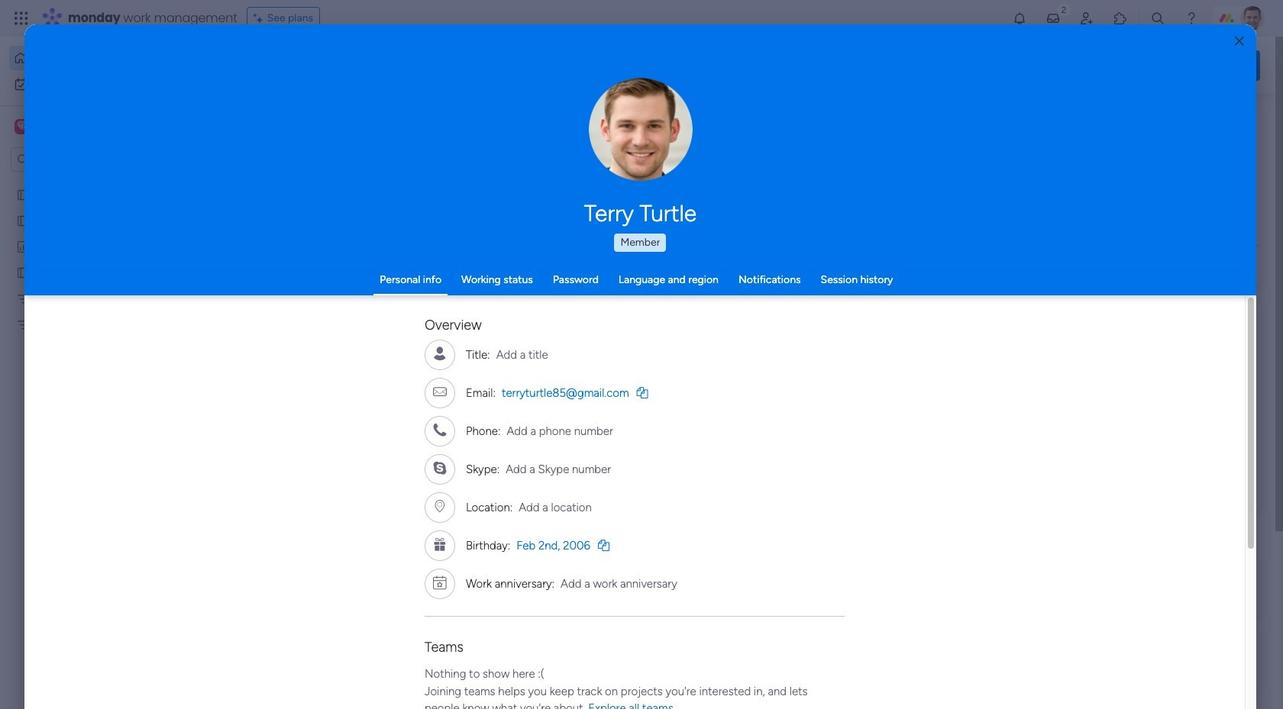 Task type: locate. For each thing, give the bounding box(es) containing it.
0 horizontal spatial public dashboard image
[[16, 239, 31, 254]]

workspace image
[[15, 118, 30, 135]]

1 horizontal spatial public board image
[[255, 279, 272, 296]]

Search in workspace field
[[32, 151, 128, 168]]

0 horizontal spatial public board image
[[16, 213, 31, 228]]

2 image
[[1058, 1, 1071, 18]]

update feed image
[[1046, 11, 1061, 26]]

1 vertical spatial add to favorites image
[[453, 466, 468, 482]]

1 component image from the left
[[255, 303, 269, 317]]

1 horizontal spatial component image
[[755, 303, 769, 317]]

0 vertical spatial public dashboard image
[[16, 239, 31, 254]]

workspace image
[[17, 118, 27, 135]]

see plans image
[[253, 10, 267, 27]]

1 vertical spatial public dashboard image
[[755, 279, 772, 296]]

copied! image
[[598, 540, 610, 551]]

option
[[9, 46, 186, 70], [9, 72, 186, 96], [0, 181, 195, 184]]

0 horizontal spatial component image
[[255, 303, 269, 317]]

search everything image
[[1151, 11, 1166, 26]]

0 vertical spatial add to favorites image
[[703, 279, 718, 295]]

1 vertical spatial public board image
[[255, 279, 272, 296]]

public board image
[[16, 213, 31, 228], [255, 279, 272, 296]]

quick search results list box
[[236, 143, 995, 533]]

public board image
[[16, 187, 31, 202], [16, 265, 31, 280], [505, 279, 522, 296]]

2 component image from the left
[[755, 303, 769, 317]]

component image
[[255, 303, 269, 317], [755, 303, 769, 317]]

add to favorites image
[[953, 279, 968, 295]]

component image for public board image to the right
[[255, 303, 269, 317]]

templates image image
[[1045, 307, 1247, 413]]

1 horizontal spatial public dashboard image
[[755, 279, 772, 296]]

add to favorites image
[[703, 279, 718, 295], [453, 466, 468, 482]]

public dashboard image
[[16, 239, 31, 254], [755, 279, 772, 296]]

close image
[[1235, 36, 1245, 47]]

list box
[[0, 178, 195, 544]]

component image
[[505, 303, 519, 317]]



Task type: vqa. For each thing, say whether or not it's contained in the screenshot.
dapulse rightstroke ICON
no



Task type: describe. For each thing, give the bounding box(es) containing it.
select product image
[[14, 11, 29, 26]]

invite members image
[[1080, 11, 1095, 26]]

0 vertical spatial option
[[9, 46, 186, 70]]

0 vertical spatial public board image
[[16, 213, 31, 228]]

monday marketplace image
[[1113, 11, 1129, 26]]

2 vertical spatial option
[[0, 181, 195, 184]]

remove from favorites image
[[453, 279, 468, 295]]

notifications image
[[1012, 11, 1028, 26]]

dapulse x slim image
[[1238, 111, 1256, 129]]

1 horizontal spatial add to favorites image
[[703, 279, 718, 295]]

getting started element
[[1032, 557, 1261, 618]]

component image for public dashboard image in the quick search results list box
[[755, 303, 769, 317]]

1 vertical spatial option
[[9, 72, 186, 96]]

help image
[[1184, 11, 1200, 26]]

0 horizontal spatial add to favorites image
[[453, 466, 468, 482]]

workspace selection element
[[15, 118, 128, 138]]

terry turtle image
[[1241, 6, 1265, 31]]

public dashboard image inside the quick search results list box
[[755, 279, 772, 296]]

help center element
[[1032, 630, 1261, 691]]

copied! image
[[637, 387, 648, 399]]



